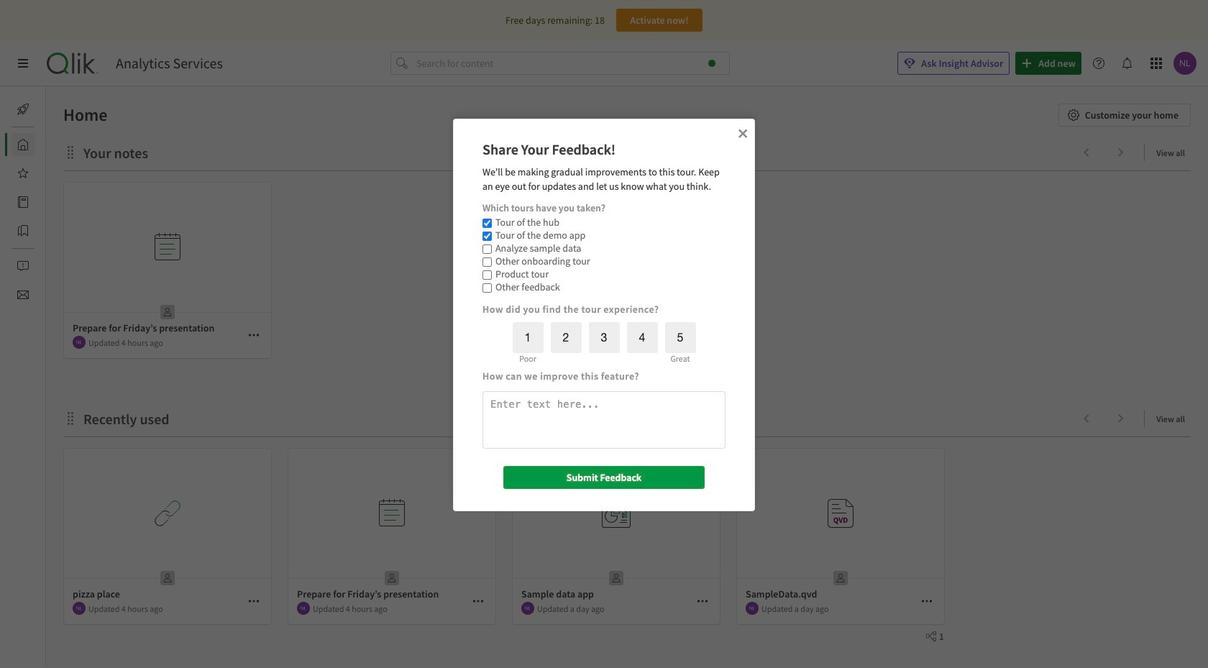 Task type: describe. For each thing, give the bounding box(es) containing it.
0 horizontal spatial noah lott image
[[73, 336, 86, 349]]

alerts image
[[17, 260, 29, 272]]

1 noah lott image from the left
[[73, 602, 86, 615]]

home image
[[17, 139, 29, 150]]

subscriptions image
[[17, 289, 29, 301]]

open sidebar menu image
[[17, 58, 29, 69]]

2 noah lott image from the left
[[297, 602, 310, 615]]

home badge image
[[709, 60, 716, 67]]

collections image
[[17, 225, 29, 237]]



Task type: vqa. For each thing, say whether or not it's contained in the screenshot.
Getting started icon
yes



Task type: locate. For each thing, give the bounding box(es) containing it.
1 move collection image from the top
[[63, 145, 78, 159]]

0 horizontal spatial noah lott image
[[73, 602, 86, 615]]

0 vertical spatial move collection image
[[63, 145, 78, 159]]

noah lott element
[[73, 336, 86, 349], [73, 602, 86, 615], [297, 602, 310, 615], [522, 602, 535, 615], [746, 602, 759, 615]]

0 vertical spatial noah lott image
[[73, 336, 86, 349]]

1 horizontal spatial noah lott image
[[297, 602, 310, 615]]

2 move collection image from the top
[[63, 411, 78, 426]]

1 horizontal spatial noah lott image
[[746, 602, 759, 615]]

3 noah lott image from the left
[[522, 602, 535, 615]]

None checkbox
[[483, 218, 492, 228], [483, 231, 492, 241], [483, 244, 492, 254], [483, 257, 492, 267], [483, 270, 492, 280], [483, 283, 492, 293], [483, 218, 492, 228], [483, 231, 492, 241], [483, 244, 492, 254], [483, 257, 492, 267], [483, 270, 492, 280], [483, 283, 492, 293]]

analytics services element
[[116, 55, 223, 72]]

main content
[[40, 86, 1209, 668]]

move collection image
[[63, 145, 78, 159], [63, 411, 78, 426]]

favorites image
[[17, 168, 29, 179]]

getting started image
[[17, 104, 29, 115]]

navigation pane element
[[0, 92, 46, 312]]

catalog image
[[17, 196, 29, 208]]

noah lott image
[[73, 602, 86, 615], [297, 602, 310, 615], [522, 602, 535, 615]]

group
[[483, 216, 598, 293]]

1 vertical spatial move collection image
[[63, 411, 78, 426]]

option group
[[509, 322, 696, 364]]

noah lott image
[[73, 336, 86, 349], [746, 602, 759, 615]]

1 vertical spatial noah lott image
[[746, 602, 759, 615]]

Enter text here... text field
[[483, 391, 726, 449]]

2 horizontal spatial noah lott image
[[522, 602, 535, 615]]

dialog
[[453, 119, 755, 511]]



